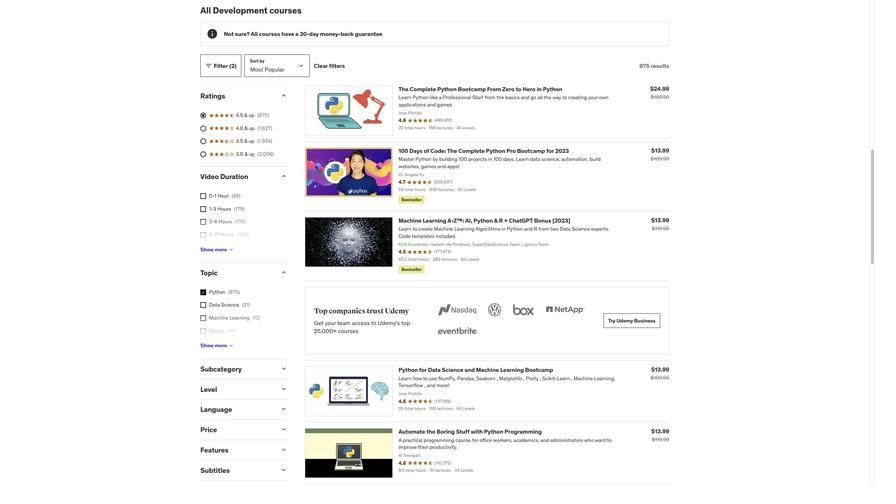 Task type: vqa. For each thing, say whether or not it's contained in the screenshot.
Subtitles dropdown button
yes



Task type: describe. For each thing, give the bounding box(es) containing it.
1 vertical spatial courses
[[259, 30, 281, 37]]

get
[[314, 319, 324, 327]]

& for 3.0
[[245, 151, 248, 157]]

video duration
[[201, 172, 248, 181]]

875 results
[[640, 62, 670, 69]]

25,000+
[[314, 327, 337, 335]]

$13.99 $109.99 for python for data science and machine learning bootcamp
[[651, 366, 670, 381]]

hour
[[218, 193, 229, 199]]

$13.99 $109.99 for 100 days of code: the complete python pro bootcamp for 2023
[[651, 147, 670, 162]]

xsmall image for 0-1 hour (49)
[[201, 193, 206, 199]]

4.0
[[236, 125, 243, 131]]

a-
[[448, 217, 454, 224]]

4.5
[[236, 112, 243, 118]]

subcategory button
[[201, 365, 275, 373]]

xsmall image inside show more "button"
[[229, 247, 234, 253]]

topic
[[201, 269, 218, 277]]

0 horizontal spatial for
[[420, 366, 427, 374]]

$109.99 for 100 days of code: the complete python pro bootcamp for 2023
[[651, 156, 670, 162]]

try udemy business link
[[604, 314, 661, 328]]

3.0 & up (2,009)
[[236, 151, 274, 157]]

& for 3.5
[[245, 138, 248, 144]]

features button
[[201, 446, 275, 455]]

not sure? all courses have a 30-day money-back guarantee
[[224, 30, 383, 37]]

python gui
[[209, 341, 235, 347]]

$13.99 for python for data science and machine learning bootcamp
[[652, 366, 670, 373]]

small image for video duration
[[280, 173, 288, 180]]

3-6 hours (174)
[[209, 218, 246, 225]]

up for 4.0 & up
[[249, 125, 255, 131]]

1 horizontal spatial to
[[516, 85, 522, 93]]

python for data science and machine learning bootcamp
[[399, 366, 554, 374]]

language
[[201, 405, 232, 414]]

small image for price
[[280, 426, 288, 433]]

subtitles
[[201, 466, 230, 475]]

video duration button
[[201, 172, 275, 181]]

hours right 17+
[[218, 244, 232, 251]]

box image
[[512, 302, 536, 318]]

$189.99
[[651, 94, 670, 100]]

xsmall image for 3-
[[201, 219, 206, 225]]

small image for ratings
[[280, 92, 288, 99]]

$109.99 for python for data science and machine learning bootcamp
[[651, 375, 670, 381]]

ratings
[[201, 92, 225, 100]]

the complete python bootcamp from zero to hero in python link
[[399, 85, 563, 93]]

0 horizontal spatial (875)
[[228, 289, 240, 295]]

0 vertical spatial data
[[209, 302, 220, 308]]

up for 3.0 & up
[[249, 151, 255, 157]]

filter (2)
[[214, 62, 237, 69]]

up for 3.5 & up
[[249, 138, 255, 144]]

with
[[471, 428, 483, 435]]

$13.99 for automate the boring stuff with python programming
[[652, 428, 670, 435]]

17+
[[209, 244, 217, 251]]

subcategory
[[201, 365, 242, 373]]

(1,627)
[[258, 125, 273, 131]]

(174)
[[235, 218, 246, 225]]

100
[[399, 147, 409, 154]]

1 vertical spatial data
[[428, 366, 441, 374]]

netapp image
[[545, 302, 587, 318]]

top
[[314, 307, 328, 316]]

2023
[[556, 147, 570, 154]]

gui
[[227, 341, 235, 347]]

show for video duration
[[201, 246, 214, 253]]

try
[[609, 318, 616, 324]]

machine learning a-z™: ai, python & r + chatgpt bonus [2023]
[[399, 217, 571, 224]]

boring
[[437, 428, 455, 435]]

100 days of code: the complete python pro bootcamp for 2023 link
[[399, 147, 570, 154]]

3.0
[[236, 151, 243, 157]]

z™:
[[454, 217, 465, 224]]

machine learning a-z™: ai, python & r + chatgpt bonus [2023] link
[[399, 217, 571, 224]]

and
[[465, 366, 475, 374]]

hero
[[523, 85, 536, 93]]

features
[[201, 446, 229, 455]]

$24.99
[[651, 85, 670, 92]]

(12)
[[253, 315, 260, 321]]

(49)
[[232, 193, 241, 199]]

3.5 & up (1,924)
[[236, 138, 272, 144]]

show more button for video duration
[[201, 242, 234, 257]]

(179)
[[234, 206, 245, 212]]

guarantee
[[355, 30, 383, 37]]

eventbrite image
[[437, 324, 479, 340]]

data science (21)
[[209, 302, 250, 308]]

1 vertical spatial bootcamp
[[518, 147, 546, 154]]

xsmall image inside show more "button"
[[229, 343, 234, 349]]

udemy inside the top companies trust udemy get your team access to udemy's top 25,000+ courses
[[385, 307, 409, 316]]

pro
[[507, 147, 516, 154]]

automate the boring stuff with python programming link
[[399, 428, 542, 435]]

r
[[499, 217, 503, 224]]

0 vertical spatial all
[[201, 5, 211, 16]]

access
[[352, 319, 370, 327]]

from
[[488, 85, 502, 93]]

0 vertical spatial (875)
[[258, 112, 269, 118]]

1-
[[209, 206, 213, 212]]

2 vertical spatial bootcamp
[[526, 366, 554, 374]]

& for 4.5
[[245, 112, 248, 118]]

topic button
[[201, 269, 275, 277]]

ai,
[[466, 217, 473, 224]]

0 horizontal spatial the
[[399, 85, 409, 93]]

[2023]
[[553, 217, 571, 224]]

100 days of code: the complete python pro bootcamp for 2023
[[399, 147, 570, 154]]

small image for subcategory
[[280, 365, 288, 372]]

1 horizontal spatial all
[[251, 30, 258, 37]]

0 horizontal spatial complete
[[410, 85, 437, 93]]

$119.99 for machine learning a-z™: ai, python & r + chatgpt bonus [2023]
[[653, 225, 670, 232]]

volkswagen image
[[487, 302, 503, 318]]

4.0 & up (1,627)
[[236, 125, 273, 131]]

1
[[215, 193, 217, 199]]

(306)
[[237, 231, 249, 238]]

price button
[[201, 426, 275, 434]]

back
[[341, 30, 354, 37]]

zero
[[503, 85, 515, 93]]

ratings button
[[201, 92, 275, 100]]

filter
[[214, 62, 228, 69]]

machine for machine learning (12)
[[209, 315, 229, 321]]

udemy's
[[378, 319, 400, 327]]

small image for topic
[[280, 269, 288, 276]]

small image for features
[[280, 446, 288, 453]]

6
[[214, 218, 218, 225]]

xsmall image for 6-
[[201, 232, 206, 238]]

companies
[[329, 307, 366, 316]]

1 horizontal spatial the
[[448, 147, 458, 154]]

17
[[214, 231, 219, 238]]

(2)
[[230, 62, 237, 69]]



Task type: locate. For each thing, give the bounding box(es) containing it.
0 vertical spatial udemy
[[385, 307, 409, 316]]

all left "development"
[[201, 5, 211, 16]]

$13.99 for 100 days of code: the complete python pro bootcamp for 2023
[[652, 147, 670, 154]]

2 vertical spatial learning
[[501, 366, 524, 374]]

hours
[[218, 206, 231, 212], [219, 218, 232, 225], [220, 231, 234, 238], [218, 244, 232, 251]]

0 horizontal spatial science
[[221, 302, 239, 308]]

data down python (875)
[[209, 302, 220, 308]]

$119.99 for automate the boring stuff with python programming
[[653, 437, 670, 443]]

up right the 3.5
[[249, 138, 255, 144]]

courses inside the top companies trust udemy get your team access to udemy's top 25,000+ courses
[[338, 327, 359, 335]]

0 horizontal spatial to
[[371, 319, 377, 327]]

0 vertical spatial courses
[[270, 5, 302, 16]]

courses up have
[[270, 5, 302, 16]]

to inside the top companies trust udemy get your team access to udemy's top 25,000+ courses
[[371, 319, 377, 327]]

small image
[[280, 365, 288, 372], [280, 406, 288, 413], [280, 426, 288, 433], [280, 446, 288, 453]]

nasdaq image
[[437, 302, 479, 318]]

to down trust at the bottom left of page
[[371, 319, 377, 327]]

0 vertical spatial show
[[201, 246, 214, 253]]

hours right the "6"
[[219, 218, 232, 225]]

courses left have
[[259, 30, 281, 37]]

more down 17
[[215, 246, 227, 253]]

python for data science and machine learning bootcamp link
[[399, 366, 554, 374]]

1 vertical spatial all
[[251, 30, 258, 37]]

0 vertical spatial more
[[215, 246, 227, 253]]

science left and
[[442, 366, 464, 374]]

1 vertical spatial $13.99 $109.99
[[651, 366, 670, 381]]

& for 4.0
[[245, 125, 248, 131]]

& right the 3.5
[[245, 138, 248, 144]]

1 vertical spatial for
[[420, 366, 427, 374]]

1 $13.99 from the top
[[652, 147, 670, 154]]

3.5
[[236, 138, 243, 144]]

hours for 6-17 hours
[[220, 231, 234, 238]]

xsmall image left 6-
[[201, 232, 206, 238]]

price
[[201, 426, 217, 434]]

0 horizontal spatial all
[[201, 5, 211, 16]]

xsmall image down the 6-17 hours (306)
[[229, 247, 234, 253]]

1 vertical spatial (875)
[[228, 289, 240, 295]]

the
[[427, 428, 436, 435]]

3 small image from the top
[[280, 426, 288, 433]]

data left and
[[428, 366, 441, 374]]

875 results status
[[640, 62, 670, 69]]

day
[[309, 30, 319, 37]]

0 horizontal spatial data
[[209, 302, 220, 308]]

2 horizontal spatial learning
[[501, 366, 524, 374]]

1 show more button from the top
[[201, 242, 234, 257]]

0 vertical spatial the
[[399, 85, 409, 93]]

show down 6-
[[201, 246, 214, 253]]

1 show more from the top
[[201, 246, 227, 253]]

machine for machine learning a-z™: ai, python & r + chatgpt bonus [2023]
[[399, 217, 422, 224]]

hours for 1-3 hours
[[218, 206, 231, 212]]

more for topic
[[215, 342, 227, 349]]

1 vertical spatial show more button
[[201, 339, 234, 353]]

2 $13.99 $109.99 from the top
[[651, 366, 670, 381]]

a
[[296, 30, 299, 37]]

2 show more from the top
[[201, 342, 227, 349]]

0-1 hour (49)
[[209, 193, 241, 199]]

1 horizontal spatial data
[[428, 366, 441, 374]]

+
[[505, 217, 508, 224]]

875
[[640, 62, 650, 69]]

4.5 & up (875)
[[236, 112, 269, 118]]

learning for a-
[[423, 217, 447, 224]]

money-
[[320, 30, 341, 37]]

django
[[209, 328, 225, 334]]

1 vertical spatial more
[[215, 342, 227, 349]]

0 vertical spatial learning
[[423, 217, 447, 224]]

your
[[325, 319, 336, 327]]

(1,924)
[[258, 138, 272, 144]]

3-
[[209, 218, 214, 225]]

2 vertical spatial courses
[[338, 327, 359, 335]]

udemy right try
[[617, 318, 634, 324]]

trust
[[367, 307, 384, 316]]

xsmall image for machine
[[201, 315, 206, 321]]

machine
[[399, 217, 422, 224], [209, 315, 229, 321], [477, 366, 500, 374]]

show more button down 17
[[201, 242, 234, 257]]

show down django
[[201, 342, 214, 349]]

show
[[201, 246, 214, 253], [201, 342, 214, 349]]

0 vertical spatial bootcamp
[[458, 85, 486, 93]]

$13.99 $119.99
[[652, 217, 670, 232], [652, 428, 670, 443]]

(2,009)
[[258, 151, 274, 157]]

0 vertical spatial $109.99
[[651, 156, 670, 162]]

1 more from the top
[[215, 246, 227, 253]]

top companies trust udemy get your team access to udemy's top 25,000+ courses
[[314, 307, 410, 335]]

small image for language
[[280, 406, 288, 413]]

1 vertical spatial udemy
[[617, 318, 634, 324]]

science up machine learning (12)
[[221, 302, 239, 308]]

more for video duration
[[215, 246, 227, 253]]

$13.99 $119.99 for machine learning a-z™: ai, python & r + chatgpt bonus [2023]
[[652, 217, 670, 232]]

show more down django
[[201, 342, 227, 349]]

2 vertical spatial xsmall image
[[201, 328, 206, 334]]

language button
[[201, 405, 275, 414]]

2 vertical spatial machine
[[477, 366, 500, 374]]

1 show from the top
[[201, 246, 214, 253]]

1 vertical spatial the
[[448, 147, 458, 154]]

video
[[201, 172, 219, 181]]

3 $13.99 from the top
[[652, 366, 670, 373]]

hours right 17
[[220, 231, 234, 238]]

more
[[215, 246, 227, 253], [215, 342, 227, 349]]

6-
[[209, 231, 214, 238]]

automate the boring stuff with python programming
[[399, 428, 542, 435]]

xsmall image down 'topic'
[[201, 290, 206, 295]]

0 vertical spatial to
[[516, 85, 522, 93]]

show more for topic
[[201, 342, 227, 349]]

team
[[338, 319, 351, 327]]

(875) up (1,627)
[[258, 112, 269, 118]]

duration
[[220, 172, 248, 181]]

(21)
[[242, 302, 250, 308]]

show for topic
[[201, 342, 214, 349]]

(875)
[[258, 112, 269, 118], [228, 289, 240, 295]]

2 $109.99 from the top
[[651, 375, 670, 381]]

xsmall image for 1-
[[201, 206, 206, 212]]

& left r
[[495, 217, 498, 224]]

$13.99 $119.99 for automate the boring stuff with python programming
[[652, 428, 670, 443]]

development
[[213, 5, 268, 16]]

in
[[537, 85, 542, 93]]

&
[[245, 112, 248, 118], [245, 125, 248, 131], [245, 138, 248, 144], [245, 151, 248, 157], [495, 217, 498, 224]]

up right 4.0
[[249, 125, 255, 131]]

1-3 hours (179)
[[209, 206, 245, 212]]

1 horizontal spatial udemy
[[617, 318, 634, 324]]

to right the zero
[[516, 85, 522, 93]]

1 horizontal spatial machine
[[399, 217, 422, 224]]

2 show more button from the top
[[201, 339, 234, 353]]

$13.99 $109.99
[[651, 147, 670, 162], [651, 366, 670, 381]]

0 vertical spatial $13.99 $119.99
[[652, 217, 670, 232]]

xsmall image
[[201, 193, 206, 199], [229, 247, 234, 253], [201, 328, 206, 334]]

small image
[[205, 62, 213, 69], [280, 92, 288, 99], [280, 173, 288, 180], [280, 269, 288, 276], [280, 385, 288, 393], [280, 466, 288, 474]]

4 small image from the top
[[280, 446, 288, 453]]

1 $13.99 $119.99 from the top
[[652, 217, 670, 232]]

the complete python bootcamp from zero to hero in python
[[399, 85, 563, 93]]

0 horizontal spatial udemy
[[385, 307, 409, 316]]

xsmall image for python
[[201, 290, 206, 295]]

1 horizontal spatial complete
[[459, 147, 485, 154]]

xsmall image left 1- at the left top of page
[[201, 206, 206, 212]]

small image for subtitles
[[280, 466, 288, 474]]

1 $109.99 from the top
[[651, 156, 670, 162]]

udemy up udemy's
[[385, 307, 409, 316]]

level button
[[201, 385, 275, 394]]

all right sure?
[[251, 30, 258, 37]]

2 small image from the top
[[280, 406, 288, 413]]

top
[[402, 319, 410, 327]]

0 vertical spatial xsmall image
[[201, 193, 206, 199]]

1 vertical spatial xsmall image
[[229, 247, 234, 253]]

17+ hours
[[209, 244, 232, 251]]

hours for 3-6 hours
[[219, 218, 232, 225]]

2 more from the top
[[215, 342, 227, 349]]

0 vertical spatial $119.99
[[653, 225, 670, 232]]

code:
[[431, 147, 447, 154]]

filters
[[329, 62, 345, 69]]

0 horizontal spatial learning
[[230, 315, 250, 321]]

days
[[410, 147, 423, 154]]

0 vertical spatial show more button
[[201, 242, 234, 257]]

django (10)
[[209, 328, 237, 334]]

stuff
[[456, 428, 470, 435]]

4 up from the top
[[249, 151, 255, 157]]

up right 4.5
[[249, 112, 255, 118]]

1 small image from the top
[[280, 365, 288, 372]]

1 vertical spatial complete
[[459, 147, 485, 154]]

automate
[[399, 428, 426, 435]]

2 up from the top
[[249, 125, 255, 131]]

0-
[[209, 193, 215, 199]]

1 vertical spatial $109.99
[[651, 375, 670, 381]]

courses down team
[[338, 327, 359, 335]]

1 up from the top
[[249, 112, 255, 118]]

up
[[249, 112, 255, 118], [249, 125, 255, 131], [249, 138, 255, 144], [249, 151, 255, 157]]

xsmall image left data science (21) at the left bottom of page
[[201, 302, 206, 308]]

all development courses
[[201, 5, 302, 16]]

up for 4.5 & up
[[249, 112, 255, 118]]

2 $13.99 from the top
[[652, 217, 670, 224]]

udemy
[[385, 307, 409, 316], [617, 318, 634, 324]]

clear filters
[[314, 62, 345, 69]]

1 horizontal spatial learning
[[423, 217, 447, 224]]

$109.99
[[651, 156, 670, 162], [651, 375, 670, 381]]

xsmall image
[[201, 206, 206, 212], [201, 219, 206, 225], [201, 232, 206, 238], [201, 290, 206, 295], [201, 302, 206, 308], [201, 315, 206, 321], [229, 343, 234, 349]]

show more for video duration
[[201, 246, 227, 253]]

learning for (12)
[[230, 315, 250, 321]]

more down django (10)
[[215, 342, 227, 349]]

2 $119.99 from the top
[[653, 437, 670, 443]]

have
[[282, 30, 294, 37]]

0 vertical spatial show more
[[201, 246, 227, 253]]

for
[[547, 147, 554, 154], [420, 366, 427, 374]]

1 horizontal spatial (875)
[[258, 112, 269, 118]]

0 vertical spatial science
[[221, 302, 239, 308]]

& right 4.5
[[245, 112, 248, 118]]

3 up from the top
[[249, 138, 255, 144]]

1 $119.99 from the top
[[653, 225, 670, 232]]

1 horizontal spatial science
[[442, 366, 464, 374]]

xsmall image left django
[[201, 328, 206, 334]]

not
[[224, 30, 234, 37]]

1 vertical spatial to
[[371, 319, 377, 327]]

bonus
[[535, 217, 552, 224]]

0 horizontal spatial machine
[[209, 315, 229, 321]]

& right 4.0
[[245, 125, 248, 131]]

xsmall image for data
[[201, 302, 206, 308]]

clear filters button
[[314, 55, 345, 77]]

1 vertical spatial learning
[[230, 315, 250, 321]]

small image for level
[[280, 385, 288, 393]]

2 horizontal spatial machine
[[477, 366, 500, 374]]

1 vertical spatial machine
[[209, 315, 229, 321]]

up right 3.0
[[249, 151, 255, 157]]

2 $13.99 $119.99 from the top
[[652, 428, 670, 443]]

complete
[[410, 85, 437, 93], [459, 147, 485, 154]]

2 show from the top
[[201, 342, 214, 349]]

show more button down django
[[201, 339, 234, 353]]

xsmall image down (10)
[[229, 343, 234, 349]]

xsmall image for django (10)
[[201, 328, 206, 334]]

0 vertical spatial complete
[[410, 85, 437, 93]]

hours right 3
[[218, 206, 231, 212]]

xsmall image left machine learning (12)
[[201, 315, 206, 321]]

results
[[651, 62, 670, 69]]

1 vertical spatial show
[[201, 342, 214, 349]]

& right 3.0
[[245, 151, 248, 157]]

bootcamp
[[458, 85, 486, 93], [518, 147, 546, 154], [526, 366, 554, 374]]

4 $13.99 from the top
[[652, 428, 670, 435]]

show more button for topic
[[201, 339, 234, 353]]

0 vertical spatial $13.99 $109.99
[[651, 147, 670, 162]]

show more
[[201, 246, 227, 253], [201, 342, 227, 349]]

show more down 6-
[[201, 246, 227, 253]]

(875) up data science (21) at the left bottom of page
[[228, 289, 240, 295]]

xsmall image left 0-
[[201, 193, 206, 199]]

show more button
[[201, 242, 234, 257], [201, 339, 234, 353]]

1 vertical spatial $13.99 $119.99
[[652, 428, 670, 443]]

1 horizontal spatial for
[[547, 147, 554, 154]]

1 $13.99 $109.99 from the top
[[651, 147, 670, 162]]

0 vertical spatial machine
[[399, 217, 422, 224]]

1 vertical spatial $119.99
[[653, 437, 670, 443]]

$13.99 for machine learning a-z™: ai, python & r + chatgpt bonus [2023]
[[652, 217, 670, 224]]

1 vertical spatial show more
[[201, 342, 227, 349]]

courses
[[270, 5, 302, 16], [259, 30, 281, 37], [338, 327, 359, 335]]

sure?
[[235, 30, 250, 37]]

0 vertical spatial for
[[547, 147, 554, 154]]

xsmall image left 3-
[[201, 219, 206, 225]]

1 vertical spatial science
[[442, 366, 464, 374]]



